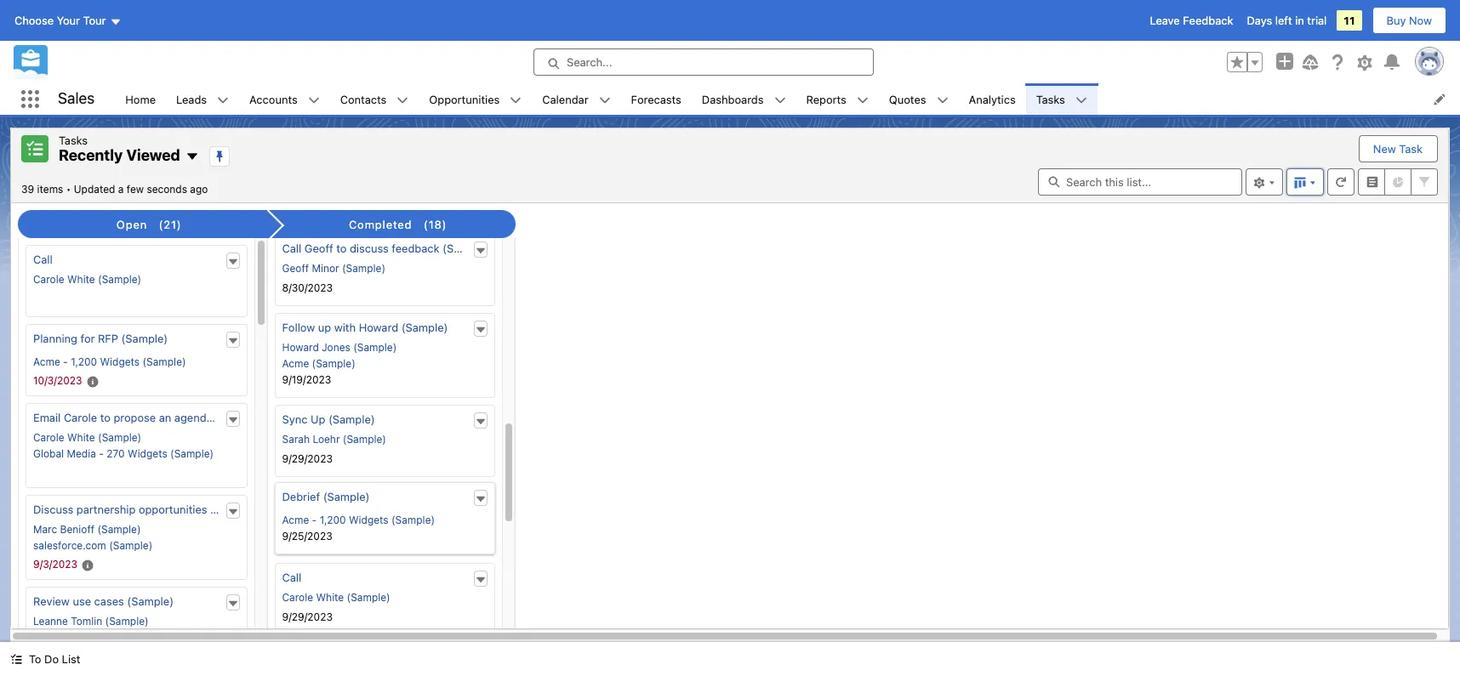 Task type: locate. For each thing, give the bounding box(es) containing it.
1,200 down the debrief (sample)
[[320, 514, 346, 527]]

0 horizontal spatial -
[[63, 356, 68, 369]]

- up 10/3/2023
[[63, 356, 68, 369]]

acme (sample) link
[[282, 358, 356, 370]]

2 vertical spatial white
[[316, 592, 344, 604]]

to up geoff minor (sample)
[[336, 242, 347, 255]]

None search field
[[1038, 168, 1243, 195]]

text default image
[[397, 94, 409, 106], [510, 94, 522, 106], [599, 94, 611, 106], [774, 94, 786, 106], [857, 94, 869, 106], [1076, 94, 1088, 106], [185, 150, 199, 164], [227, 256, 239, 268], [475, 416, 487, 428], [227, 506, 239, 518]]

opportunities list item
[[419, 83, 532, 115]]

tasks right analytics link
[[1036, 92, 1066, 106]]

0 vertical spatial howard
[[359, 321, 398, 335]]

1 vertical spatial -
[[99, 448, 104, 461]]

text default image
[[217, 94, 229, 106], [308, 94, 320, 106], [937, 94, 949, 106], [475, 245, 487, 257], [475, 324, 487, 336], [227, 335, 239, 347], [227, 414, 239, 426], [475, 494, 487, 505], [475, 574, 487, 586], [227, 598, 239, 610], [10, 654, 22, 666]]

white inside carole white (sample) global media - 270 widgets (sample)
[[67, 432, 95, 444]]

call link down 9/25/2023
[[282, 571, 302, 585]]

acme up 9/25/2023
[[282, 514, 309, 527]]

acme - 1,200 widgets (sample) link for (sample)
[[282, 514, 435, 527]]

- inside acme - 1,200 widgets (sample) 9/25/2023
[[312, 514, 317, 527]]

few
[[127, 183, 144, 195]]

list
[[115, 83, 1461, 115]]

1,200 inside acme - 1,200 widgets (sample) 9/25/2023
[[320, 514, 346, 527]]

call link up carole white (sample)
[[33, 253, 53, 266]]

quotes link
[[879, 83, 937, 115]]

1,200 for acme - 1,200 widgets (sample)
[[71, 356, 97, 369]]

buy
[[1387, 14, 1407, 27]]

partnership
[[76, 503, 136, 517]]

geoff up minor
[[305, 242, 333, 255]]

1 horizontal spatial tasks
[[1036, 92, 1066, 106]]

benioff
[[60, 524, 95, 536]]

-
[[63, 356, 68, 369], [99, 448, 104, 461], [312, 514, 317, 527]]

tasks list item
[[1026, 83, 1098, 115]]

acme - 1,200 widgets (sample) link down debrief (sample) link
[[282, 514, 435, 527]]

text default image for reports link
[[857, 94, 869, 106]]

text default image inside contacts list item
[[397, 94, 409, 106]]

0 vertical spatial 9/29/2023
[[282, 453, 333, 466]]

(18)
[[424, 218, 447, 232]]

search... button
[[534, 49, 874, 76]]

leave feedback
[[1150, 14, 1234, 27]]

carole inside carole white (sample) global media - 270 widgets (sample)
[[33, 432, 64, 444]]

viewed
[[126, 146, 180, 164]]

group
[[1227, 52, 1263, 72]]

leads list item
[[166, 83, 239, 115]]

9/29/2023 down 9/25/2023
[[282, 611, 333, 624]]

howard inside howard jones (sample) acme (sample) 9/19/2023
[[282, 341, 319, 354]]

text default image for planning for rfp (sample) link
[[227, 335, 239, 347]]

howard jones (sample) link
[[282, 341, 397, 354]]

•
[[66, 183, 71, 195]]

text default image for review use cases (sample) link
[[227, 598, 239, 610]]

howard down follow
[[282, 341, 319, 354]]

9/29/2023 down 'sarah'
[[282, 453, 333, 466]]

forecasts link
[[621, 83, 692, 115]]

1 9/29/2023 from the top
[[282, 453, 333, 466]]

updated
[[74, 183, 115, 195]]

tomlin
[[71, 615, 102, 628]]

carole white (sample) link up for
[[33, 273, 141, 286]]

to
[[336, 242, 347, 255], [100, 411, 111, 425]]

0 vertical spatial -
[[63, 356, 68, 369]]

text default image for email carole to propose an agenda (sample) link on the bottom left of the page
[[227, 414, 239, 426]]

widgets for acme - 1,200 widgets (sample)
[[100, 356, 140, 369]]

carole up planning
[[33, 273, 64, 286]]

9/3/2023
[[33, 559, 77, 571]]

2 vertical spatial -
[[312, 514, 317, 527]]

quotes list item
[[879, 83, 959, 115]]

0 horizontal spatial to
[[100, 411, 111, 425]]

carole white (sample) link down 9/25/2023
[[282, 592, 390, 604]]

leanne tomlin (sample)
[[33, 615, 149, 628]]

0 vertical spatial to
[[336, 242, 347, 255]]

2 vertical spatial widgets
[[349, 514, 389, 527]]

text default image for opportunities link
[[510, 94, 522, 106]]

call link
[[33, 253, 53, 266], [282, 571, 302, 585]]

buy now
[[1387, 14, 1432, 27]]

2 vertical spatial carole white (sample) link
[[282, 592, 390, 604]]

39
[[21, 183, 34, 195]]

9/25/2023
[[282, 530, 333, 543]]

text default image inside quotes list item
[[937, 94, 949, 106]]

acme up 10/3/2023
[[33, 356, 60, 369]]

text default image for leads link
[[217, 94, 229, 106]]

0 vertical spatial call link
[[33, 253, 53, 266]]

acme inside howard jones (sample) acme (sample) 9/19/2023
[[282, 358, 309, 370]]

1 vertical spatial widgets
[[128, 448, 167, 461]]

seconds
[[147, 183, 187, 195]]

to do list
[[29, 653, 80, 666]]

leads link
[[166, 83, 217, 115]]

1 horizontal spatial to
[[336, 242, 347, 255]]

widgets down the debrief (sample)
[[349, 514, 389, 527]]

salesforce.com
[[33, 540, 106, 552]]

(21)
[[159, 218, 182, 232]]

0 vertical spatial 1,200
[[71, 356, 97, 369]]

sarah loehr (sample)
[[282, 433, 386, 446]]

opportunities link
[[419, 83, 510, 115]]

widgets right 270
[[128, 448, 167, 461]]

tasks down sales
[[59, 134, 88, 147]]

propose
[[114, 411, 156, 425]]

- up 9/25/2023
[[312, 514, 317, 527]]

0 horizontal spatial 1,200
[[71, 356, 97, 369]]

1 vertical spatial 9/29/2023
[[282, 611, 333, 624]]

carole down 9/25/2023
[[282, 592, 313, 604]]

1 vertical spatial tasks
[[59, 134, 88, 147]]

jones
[[322, 341, 351, 354]]

widgets
[[100, 356, 140, 369], [128, 448, 167, 461], [349, 514, 389, 527]]

calendar
[[542, 92, 589, 106]]

text default image for discuss partnership opportunities (sample) link
[[227, 506, 239, 518]]

leanne tomlin (sample) link
[[33, 615, 149, 628]]

to left propose
[[100, 411, 111, 425]]

feedback
[[1183, 14, 1234, 27]]

call up the 8/30/2023
[[282, 242, 302, 255]]

list containing home
[[115, 83, 1461, 115]]

- for acme - 1,200 widgets (sample)
[[63, 356, 68, 369]]

1 vertical spatial 1,200
[[320, 514, 346, 527]]

white up for
[[67, 273, 95, 286]]

1 horizontal spatial 1,200
[[320, 514, 346, 527]]

1 vertical spatial acme - 1,200 widgets (sample) link
[[282, 514, 435, 527]]

acme
[[33, 356, 60, 369], [282, 358, 309, 370], [282, 514, 309, 527]]

howard jones (sample) acme (sample) 9/19/2023
[[282, 341, 397, 386]]

8/30/2023
[[282, 282, 333, 295]]

text default image for accounts link
[[308, 94, 320, 106]]

white up media
[[67, 432, 95, 444]]

geoff up the 8/30/2023
[[282, 262, 309, 275]]

1 vertical spatial white
[[67, 432, 95, 444]]

dashboards link
[[692, 83, 774, 115]]

270
[[107, 448, 125, 461]]

review use cases (sample) link
[[33, 595, 174, 609]]

text default image inside tasks list item
[[1076, 94, 1088, 106]]

0 horizontal spatial acme - 1,200 widgets (sample) link
[[33, 356, 186, 369]]

contacts link
[[330, 83, 397, 115]]

howard right 'with'
[[359, 321, 398, 335]]

acme for acme - 1,200 widgets (sample) 9/25/2023
[[282, 514, 309, 527]]

0 vertical spatial tasks
[[1036, 92, 1066, 106]]

sarah
[[282, 433, 310, 446]]

forecasts
[[631, 92, 682, 106]]

0 horizontal spatial call link
[[33, 253, 53, 266]]

list
[[62, 653, 80, 666]]

new task button
[[1360, 136, 1437, 162]]

text default image inside the dashboards 'list item'
[[774, 94, 786, 106]]

text default image for contacts link
[[397, 94, 409, 106]]

text default image inside opportunities list item
[[510, 94, 522, 106]]

0 vertical spatial widgets
[[100, 356, 140, 369]]

(sample)
[[443, 242, 489, 255], [342, 262, 386, 275], [98, 273, 141, 286], [401, 321, 448, 335], [121, 332, 168, 346], [353, 341, 397, 354], [143, 356, 186, 369], [312, 358, 356, 370], [216, 411, 262, 425], [328, 413, 375, 426], [98, 432, 141, 444], [343, 433, 386, 446], [170, 448, 214, 461], [323, 490, 370, 504], [210, 503, 257, 517], [392, 514, 435, 527], [97, 524, 141, 536], [109, 540, 153, 552], [347, 592, 390, 604], [127, 595, 174, 609], [105, 615, 149, 628]]

1 horizontal spatial acme - 1,200 widgets (sample) link
[[282, 514, 435, 527]]

2 horizontal spatial -
[[312, 514, 317, 527]]

1 horizontal spatial call link
[[282, 571, 302, 585]]

carole inside carole white (sample) 9/29/2023
[[282, 592, 313, 604]]

opportunities
[[429, 92, 500, 106]]

to
[[29, 653, 41, 666]]

acme up '9/19/2023'
[[282, 358, 309, 370]]

carole up global on the left bottom
[[33, 432, 64, 444]]

call link for the bottommost 'carole white (sample)' link
[[282, 571, 302, 585]]

acme for acme - 1,200 widgets (sample)
[[33, 356, 60, 369]]

(sample) inside carole white (sample) 9/29/2023
[[347, 592, 390, 604]]

text default image for dashboards link
[[774, 94, 786, 106]]

text default image inside calendar list item
[[599, 94, 611, 106]]

debrief
[[282, 490, 320, 504]]

0 horizontal spatial howard
[[282, 341, 319, 354]]

widgets down "rfp"
[[100, 356, 140, 369]]

carole white (sample)
[[33, 273, 141, 286]]

acme - 1,200 widgets (sample) link down "rfp"
[[33, 356, 186, 369]]

0 horizontal spatial tasks
[[59, 134, 88, 147]]

1 horizontal spatial -
[[99, 448, 104, 461]]

text default image for calendar link
[[599, 94, 611, 106]]

accounts
[[249, 92, 298, 106]]

sales
[[58, 90, 95, 107]]

1 vertical spatial to
[[100, 411, 111, 425]]

0 vertical spatial geoff
[[305, 242, 333, 255]]

up
[[311, 413, 325, 426]]

widgets inside acme - 1,200 widgets (sample) 9/25/2023
[[349, 514, 389, 527]]

9/29/2023
[[282, 453, 333, 466], [282, 611, 333, 624]]

email carole to propose an agenda (sample) link
[[33, 411, 262, 425]]

1 vertical spatial call link
[[282, 571, 302, 585]]

39 items • updated a few seconds ago
[[21, 183, 208, 195]]

tasks
[[1036, 92, 1066, 106], [59, 134, 88, 147]]

acme inside acme - 1,200 widgets (sample) 9/25/2023
[[282, 514, 309, 527]]

1,200
[[71, 356, 97, 369], [320, 514, 346, 527]]

with
[[334, 321, 356, 335]]

completed
[[349, 218, 412, 232]]

text default image inside the accounts list item
[[308, 94, 320, 106]]

follow up with howard (sample) link
[[282, 321, 448, 335]]

0 vertical spatial acme - 1,200 widgets (sample) link
[[33, 356, 186, 369]]

text default image inside reports list item
[[857, 94, 869, 106]]

do
[[44, 653, 59, 666]]

to for geoff
[[336, 242, 347, 255]]

white inside carole white (sample) 9/29/2023
[[316, 592, 344, 604]]

to for carole
[[100, 411, 111, 425]]

acme - 1,200 widgets (sample)
[[33, 356, 186, 369]]

- left 270
[[99, 448, 104, 461]]

white down 9/25/2023
[[316, 592, 344, 604]]

use
[[73, 595, 91, 609]]

text default image inside leads list item
[[217, 94, 229, 106]]

task
[[1400, 142, 1423, 156]]

0 vertical spatial white
[[67, 273, 95, 286]]

contacts list item
[[330, 83, 419, 115]]

white for carole white (sample) 9/29/2023
[[316, 592, 344, 604]]

howard
[[359, 321, 398, 335], [282, 341, 319, 354]]

carole white (sample) link up media
[[33, 432, 141, 444]]

10/3/2023
[[33, 375, 82, 387]]

2 9/29/2023 from the top
[[282, 611, 333, 624]]

carole right email
[[64, 411, 97, 425]]

1 vertical spatial howard
[[282, 341, 319, 354]]

1,200 down for
[[71, 356, 97, 369]]



Task type: describe. For each thing, give the bounding box(es) containing it.
email
[[33, 411, 61, 425]]

carole white (sample) 9/29/2023
[[282, 592, 390, 624]]

open
[[116, 218, 147, 232]]

text default image for debrief (sample) link
[[475, 494, 487, 505]]

home
[[125, 92, 156, 106]]

discuss
[[350, 242, 389, 255]]

trial
[[1308, 14, 1327, 27]]

for
[[81, 332, 95, 346]]

planning for rfp (sample)
[[33, 332, 168, 346]]

1 vertical spatial carole white (sample) link
[[33, 432, 141, 444]]

geoff minor (sample)
[[282, 262, 386, 275]]

planning
[[33, 332, 77, 346]]

carole white (sample) global media - 270 widgets (sample)
[[33, 432, 214, 461]]

call geoff to discuss feedback (sample)
[[282, 242, 489, 255]]

tasks inside list item
[[1036, 92, 1066, 106]]

discuss partnership opportunities (sample)
[[33, 503, 257, 517]]

acme - 1,200 widgets (sample) 9/25/2023
[[282, 514, 435, 543]]

buy now button
[[1373, 7, 1447, 34]]

leave feedback link
[[1150, 14, 1234, 27]]

1,200 for acme - 1,200 widgets (sample) 9/25/2023
[[320, 514, 346, 527]]

9/29/2023 inside carole white (sample) 9/29/2023
[[282, 611, 333, 624]]

contacts
[[340, 92, 387, 106]]

sync up (sample)
[[282, 413, 375, 426]]

carole for carole white (sample) global media - 270 widgets (sample)
[[33, 432, 64, 444]]

text default image for call geoff to discuss feedback (sample) link
[[475, 245, 487, 257]]

text default image for quotes link
[[937, 94, 949, 106]]

white for carole white (sample)
[[67, 273, 95, 286]]

global media - 270 widgets (sample) link
[[33, 448, 214, 461]]

0 vertical spatial carole white (sample) link
[[33, 273, 141, 286]]

to do list button
[[0, 643, 91, 677]]

sync up (sample) link
[[282, 413, 375, 426]]

an
[[159, 411, 171, 425]]

text default image for 'sync up (sample)' link
[[475, 416, 487, 428]]

9/19/2023
[[282, 374, 331, 386]]

ago
[[190, 183, 208, 195]]

review
[[33, 595, 70, 609]]

accounts list item
[[239, 83, 330, 115]]

agenda
[[174, 411, 213, 425]]

items
[[37, 183, 63, 195]]

follow up with howard (sample)
[[282, 321, 448, 335]]

- inside carole white (sample) global media - 270 widgets (sample)
[[99, 448, 104, 461]]

widgets inside carole white (sample) global media - 270 widgets (sample)
[[128, 448, 167, 461]]

call link for top 'carole white (sample)' link
[[33, 253, 53, 266]]

tasks link
[[1026, 83, 1076, 115]]

choose your tour
[[14, 14, 106, 27]]

carole for carole white (sample) 9/29/2023
[[282, 592, 313, 604]]

marc benioff (sample) salesforce.com (sample)
[[33, 524, 153, 552]]

debrief (sample)
[[282, 490, 370, 504]]

debrief (sample) link
[[282, 490, 370, 504]]

feedback
[[392, 242, 440, 255]]

marc benioff (sample) link
[[33, 524, 141, 536]]

geoff minor (sample) link
[[282, 262, 386, 275]]

in
[[1296, 14, 1305, 27]]

global
[[33, 448, 64, 461]]

planning for rfp (sample) link
[[33, 332, 168, 346]]

recently viewed status
[[21, 183, 74, 195]]

call geoff to discuss feedback (sample) link
[[282, 242, 489, 255]]

1 vertical spatial geoff
[[282, 262, 309, 275]]

white for carole white (sample) global media - 270 widgets (sample)
[[67, 432, 95, 444]]

media
[[67, 448, 96, 461]]

Search Recently Viewed list view. search field
[[1038, 168, 1243, 195]]

opportunities
[[139, 503, 207, 517]]

widgets for acme - 1,200 widgets (sample) 9/25/2023
[[349, 514, 389, 527]]

reports link
[[796, 83, 857, 115]]

minor
[[312, 262, 339, 275]]

accounts link
[[239, 83, 308, 115]]

email carole to propose an agenda (sample)
[[33, 411, 262, 425]]

recently
[[59, 146, 123, 164]]

rfp
[[98, 332, 118, 346]]

text default image for the "follow up with howard (sample)" link
[[475, 324, 487, 336]]

(sample) inside acme - 1,200 widgets (sample) 9/25/2023
[[392, 514, 435, 527]]

follow
[[282, 321, 315, 335]]

call down 9/25/2023
[[282, 571, 302, 585]]

left
[[1276, 14, 1293, 27]]

new task
[[1374, 142, 1423, 156]]

text default image inside to do list 'button'
[[10, 654, 22, 666]]

review use cases (sample)
[[33, 595, 174, 609]]

recently viewed
[[59, 146, 180, 164]]

new
[[1374, 142, 1397, 156]]

choose
[[14, 14, 54, 27]]

text default image for tasks link
[[1076, 94, 1088, 106]]

1 horizontal spatial howard
[[359, 321, 398, 335]]

search...
[[567, 55, 612, 69]]

cases
[[94, 595, 124, 609]]

days left in trial
[[1247, 14, 1327, 27]]

acme - 1,200 widgets (sample) link for for
[[33, 356, 186, 369]]

calendar list item
[[532, 83, 621, 115]]

dashboards
[[702, 92, 764, 106]]

recently viewed|tasks|list view element
[[10, 128, 1450, 677]]

analytics link
[[959, 83, 1026, 115]]

call up carole white (sample)
[[33, 253, 53, 266]]

carole for carole white (sample)
[[33, 273, 64, 286]]

11
[[1344, 14, 1355, 27]]

reports list item
[[796, 83, 879, 115]]

leads
[[176, 92, 207, 106]]

salesforce.com (sample) link
[[33, 540, 153, 552]]

analytics
[[969, 92, 1016, 106]]

loehr
[[313, 433, 340, 446]]

- for acme - 1,200 widgets (sample) 9/25/2023
[[312, 514, 317, 527]]

discuss partnership opportunities (sample) link
[[33, 503, 257, 517]]

dashboards list item
[[692, 83, 796, 115]]

calendar link
[[532, 83, 599, 115]]

reports
[[806, 92, 847, 106]]



Task type: vqa. For each thing, say whether or not it's contained in the screenshot.
about in You had a task about Acme (Sample)
no



